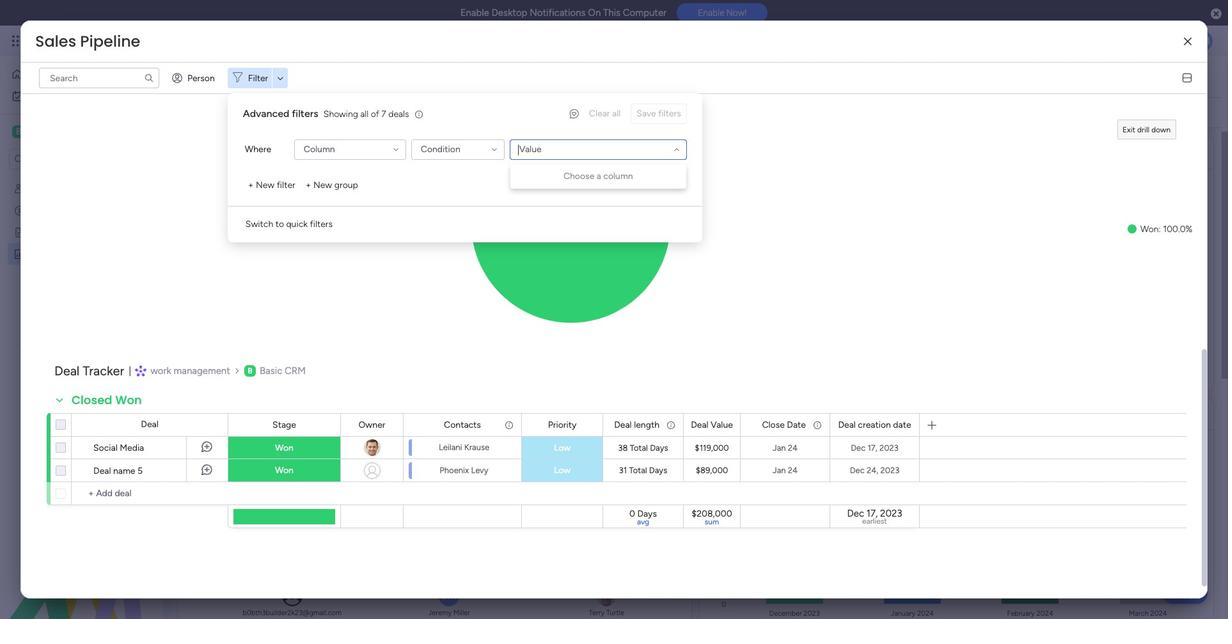 Task type: locate. For each thing, give the bounding box(es) containing it.
deal tracker
[[30, 205, 79, 216], [54, 363, 124, 379]]

sales up home
[[35, 31, 76, 52]]

deal up closed at bottom
[[54, 363, 80, 379]]

1 horizontal spatial $208,000
[[851, 18, 1063, 73]]

basic crm up by
[[260, 365, 306, 377]]

1 horizontal spatial workspace image
[[244, 365, 256, 377]]

+
[[248, 180, 254, 191], [306, 180, 311, 191]]

1 horizontal spatial b
[[248, 366, 252, 375]]

my down home
[[29, 90, 42, 101]]

new left the group
[[314, 180, 332, 191]]

sales up search 'search box'
[[193, 62, 246, 91]]

person button right search icon
[[167, 68, 223, 88]]

dashboard inside banner
[[251, 62, 364, 91]]

days for 31 total days
[[649, 466, 668, 475]]

basic crm
[[29, 125, 79, 138], [260, 365, 306, 377]]

0 vertical spatial days
[[650, 443, 668, 453]]

2 vertical spatial days
[[638, 509, 657, 520]]

days inside 0 days avg
[[638, 509, 657, 520]]

0 vertical spatial value
[[519, 144, 542, 155]]

work down home
[[44, 90, 63, 101]]

1 vertical spatial 24
[[788, 466, 798, 475]]

0 vertical spatial sales dashboard
[[193, 62, 364, 91]]

1 vertical spatial basic
[[260, 365, 282, 377]]

filters left 'showing'
[[292, 107, 318, 120]]

sum
[[705, 518, 719, 527]]

total right 38
[[630, 443, 648, 453]]

+ new group button
[[301, 175, 363, 196]]

0 horizontal spatial basic crm
[[29, 125, 79, 138]]

deal tracker down my contacts
[[30, 205, 79, 216]]

month
[[863, 406, 900, 422]]

management
[[129, 33, 199, 48], [174, 365, 230, 377]]

100.0%
[[1163, 224, 1193, 235]]

list box
[[0, 175, 163, 437]]

:
[[1159, 224, 1161, 235]]

0 horizontal spatial person button
[[167, 68, 223, 88]]

filters
[[292, 107, 318, 120], [310, 219, 333, 230]]

0 vertical spatial person button
[[167, 68, 223, 88]]

filter inside sales dashboard banner
[[402, 107, 422, 118]]

0 vertical spatial low
[[554, 442, 571, 453]]

1 horizontal spatial filter
[[402, 107, 422, 118]]

1 horizontal spatial dashboard
[[251, 62, 364, 91]]

none search field inside sales dashboard banner
[[193, 102, 313, 123]]

work inside "option"
[[44, 90, 63, 101]]

of
[[371, 108, 379, 119]]

dec left 24,
[[850, 466, 865, 475]]

1 + from the left
[[248, 180, 254, 191]]

1 vertical spatial person
[[341, 107, 368, 118]]

0 horizontal spatial +
[[248, 180, 254, 191]]

1 vertical spatial filters
[[310, 219, 333, 230]]

based
[[805, 406, 842, 422]]

person button for filter dashboard by text search box for search icon
[[167, 68, 223, 88]]

2023 down "date"
[[880, 443, 899, 453]]

1 vertical spatial jan 24
[[773, 466, 798, 475]]

deal left creation
[[838, 419, 856, 430]]

1 horizontal spatial value
[[711, 419, 733, 430]]

leilani
[[439, 443, 462, 452]]

filter left arrow down icon
[[248, 73, 268, 84]]

0 horizontal spatial v2 fullscreen image
[[667, 410, 676, 419]]

dashboard down the started
[[53, 248, 97, 259]]

filter
[[277, 180, 295, 191]]

0 horizontal spatial filter
[[248, 73, 268, 84]]

sales inside list box
[[30, 248, 51, 259]]

deal inside deal value field
[[691, 419, 709, 430]]

0 vertical spatial $208,000
[[851, 18, 1063, 73]]

sales dashboard inside banner
[[193, 62, 364, 91]]

1 vertical spatial 2023
[[881, 466, 900, 475]]

1 vertical spatial person button
[[321, 102, 376, 123]]

deal inside deal progress based on month added field
[[722, 406, 748, 422]]

value
[[519, 144, 542, 155], [711, 419, 733, 430]]

0 horizontal spatial filter button
[[228, 68, 288, 88]]

deal tracker up closed at bottom
[[54, 363, 124, 379]]

1 column information image from the left
[[666, 420, 676, 430]]

1 vertical spatial b
[[248, 366, 252, 375]]

tracker up 'getting started'
[[50, 205, 79, 216]]

filter
[[248, 73, 268, 84], [402, 107, 422, 118]]

0 horizontal spatial $208,000
[[692, 509, 732, 520]]

dec inside dec 17, 2023 earliest
[[847, 508, 864, 520]]

jan 24
[[773, 443, 798, 453], [773, 466, 798, 475]]

0 horizontal spatial workspace image
[[12, 125, 25, 139]]

0 vertical spatial filter dashboard by text search field
[[39, 68, 159, 88]]

b inside "workspace selection" element
[[16, 126, 21, 137]]

deal inside deal length field
[[614, 419, 632, 430]]

Owner field
[[355, 418, 389, 432]]

deal
[[30, 205, 48, 216], [54, 363, 80, 379], [722, 406, 748, 422], [141, 419, 159, 430], [614, 419, 632, 430], [691, 419, 709, 430], [838, 419, 856, 430], [93, 466, 111, 477]]

0 vertical spatial work
[[103, 33, 126, 48]]

enable now! button
[[677, 3, 768, 23]]

close date
[[762, 419, 806, 430]]

0 horizontal spatial $89,000
[[344, 18, 526, 73]]

date
[[787, 419, 806, 430]]

1 vertical spatial 17,
[[867, 508, 878, 520]]

deal tracker inside list box
[[30, 205, 79, 216]]

Deals Stages by Rep field
[[196, 406, 322, 423]]

Deal length field
[[611, 418, 663, 432]]

home
[[28, 68, 53, 79]]

Closed Won field
[[68, 392, 145, 409]]

basic inside "workspace selection" element
[[29, 125, 54, 138]]

lottie animation element
[[0, 490, 163, 619]]

sales dashboard up advanced
[[193, 62, 364, 91]]

1 vertical spatial work
[[44, 90, 63, 101]]

0 vertical spatial jan
[[773, 443, 786, 453]]

Sales Dashboard field
[[189, 62, 367, 91]]

column information image right date
[[813, 420, 823, 430]]

tracker left the |
[[83, 363, 124, 379]]

dec
[[851, 443, 866, 453], [850, 466, 865, 475], [847, 508, 864, 520]]

1 new from the left
[[256, 180, 275, 191]]

0 vertical spatial dec
[[851, 443, 866, 453]]

public board image
[[13, 226, 26, 238]]

column information image
[[666, 420, 676, 430], [813, 420, 823, 430]]

0 vertical spatial basic crm
[[29, 125, 79, 138]]

0 vertical spatial basic
[[29, 125, 54, 138]]

contacts down search in workspace field at the left top of the page
[[45, 183, 82, 194]]

terry
[[589, 609, 605, 617]]

0 horizontal spatial crm
[[56, 125, 79, 138]]

basic crm up search in workspace field at the left top of the page
[[29, 125, 79, 138]]

contacts inside contacts field
[[444, 419, 481, 430]]

management up 'deals'
[[174, 365, 230, 377]]

desktop
[[492, 7, 528, 19]]

1 horizontal spatial work
[[103, 33, 126, 48]]

b for the workspace image in the "workspace selection" element
[[16, 126, 21, 137]]

dec up dec 24, 2023
[[851, 443, 866, 453]]

dashboard up search image
[[251, 62, 364, 91]]

1 options image from the top
[[29, 432, 40, 464]]

deals
[[389, 108, 409, 119]]

Priority field
[[545, 418, 580, 432]]

2 options image from the top
[[29, 455, 40, 487]]

new for group
[[314, 180, 332, 191]]

filter dashboard by text search field for search image
[[193, 102, 313, 123]]

workspace image inside "workspace selection" element
[[12, 125, 25, 139]]

2 24 from the top
[[788, 466, 798, 475]]

1 horizontal spatial enable
[[698, 8, 725, 18]]

0 horizontal spatial filter dashboard by text search field
[[39, 68, 159, 88]]

lottie animation image
[[0, 490, 163, 619]]

17, up 24,
[[868, 443, 878, 453]]

17, down 24,
[[867, 508, 878, 520]]

enable left desktop
[[460, 7, 489, 19]]

getting
[[30, 227, 61, 237]]

0 vertical spatial 24
[[788, 443, 798, 453]]

1 vertical spatial $208,000
[[692, 509, 732, 520]]

management up search icon
[[129, 33, 199, 48]]

1 vertical spatial dec
[[850, 466, 865, 475]]

2023 right 24,
[[881, 466, 900, 475]]

jeremy
[[428, 609, 452, 617]]

+ right filter at the top left
[[306, 180, 311, 191]]

person right search icon
[[187, 73, 215, 84]]

1 horizontal spatial v2 fullscreen image
[[1189, 149, 1198, 158]]

1 vertical spatial contacts
[[444, 419, 481, 430]]

0 horizontal spatial value
[[519, 144, 542, 155]]

deal inside deal creation date field
[[838, 419, 856, 430]]

basic up deals stages by rep
[[260, 365, 282, 377]]

value inside field
[[711, 419, 733, 430]]

switch
[[246, 219, 273, 230]]

0 vertical spatial tracker
[[50, 205, 79, 216]]

31 total days
[[619, 466, 668, 475]]

my contacts
[[30, 183, 82, 194]]

where
[[245, 144, 271, 155]]

public dashboard image
[[13, 248, 26, 260]]

2 vertical spatial dec
[[847, 508, 864, 520]]

work right monday
[[103, 33, 126, 48]]

0 vertical spatial b
[[16, 126, 21, 137]]

1 vertical spatial value
[[711, 419, 733, 430]]

basic
[[29, 125, 54, 138], [260, 365, 282, 377]]

person button
[[167, 68, 223, 88], [321, 102, 376, 123]]

filter button right of at top left
[[381, 102, 442, 123]]

1 vertical spatial filter
[[402, 107, 422, 118]]

1 horizontal spatial none search field
[[193, 102, 313, 123]]

1 horizontal spatial contacts
[[444, 419, 481, 430]]

2023
[[880, 443, 899, 453], [881, 466, 900, 475], [880, 508, 903, 520]]

filter button up search 'search box'
[[228, 68, 288, 88]]

list box containing my contacts
[[0, 175, 163, 437]]

option
[[0, 177, 163, 179]]

0 horizontal spatial enable
[[460, 7, 489, 19]]

0 horizontal spatial sales dashboard
[[30, 248, 97, 259]]

1 vertical spatial management
[[174, 365, 230, 377]]

crm up search in workspace field at the left top of the page
[[56, 125, 79, 138]]

jan
[[773, 443, 786, 453], [773, 466, 786, 475]]

0 vertical spatial jan 24
[[773, 443, 798, 453]]

options image
[[29, 432, 40, 464], [29, 455, 40, 487]]

new inside + new group button
[[314, 180, 332, 191]]

person button inside sales dashboard banner
[[321, 102, 376, 123]]

1 horizontal spatial person button
[[321, 102, 376, 123]]

deal creation date
[[838, 419, 912, 430]]

sales dashboard inside list box
[[30, 248, 97, 259]]

None search field
[[39, 68, 159, 88], [193, 102, 313, 123]]

my down search in workspace field at the left top of the page
[[30, 183, 42, 194]]

1 horizontal spatial new
[[314, 180, 332, 191]]

0 vertical spatial contacts
[[45, 183, 82, 194]]

days down the length at the right of the page
[[650, 443, 668, 453]]

phoenix
[[440, 465, 469, 475]]

1 vertical spatial none search field
[[193, 102, 313, 123]]

0 vertical spatial workspace image
[[12, 125, 25, 139]]

sales inside banner
[[193, 62, 246, 91]]

0 horizontal spatial contacts
[[45, 183, 82, 194]]

switch to quick filters button
[[240, 214, 338, 235]]

0 vertical spatial filter button
[[228, 68, 288, 88]]

5
[[138, 466, 143, 477]]

sales
[[35, 31, 76, 52], [193, 62, 246, 91], [30, 248, 51, 259]]

1 vertical spatial days
[[649, 466, 668, 475]]

person inside sales dashboard banner
[[341, 107, 368, 118]]

deal up media
[[141, 419, 159, 430]]

filter dashboard by text search field inside sales dashboard banner
[[193, 102, 313, 123]]

person for 'person' popup button inside the sales dashboard banner
[[341, 107, 368, 118]]

dec down dec 24, 2023
[[847, 508, 864, 520]]

17, for dec 17, 2023
[[868, 443, 878, 453]]

1 vertical spatial deal tracker
[[54, 363, 124, 379]]

2023 down dec 24, 2023
[[880, 508, 903, 520]]

work right the |
[[150, 365, 171, 377]]

enable
[[460, 7, 489, 19], [698, 8, 725, 18]]

contacts inside list box
[[45, 183, 82, 194]]

contacts up leilani krause
[[444, 419, 481, 430]]

total right 31
[[629, 466, 647, 475]]

person left of at top left
[[341, 107, 368, 118]]

+ Add deal text field
[[78, 486, 222, 502]]

1 vertical spatial crm
[[285, 365, 306, 377]]

1 vertical spatial filter dashboard by text search field
[[193, 102, 313, 123]]

1 24 from the top
[[788, 443, 798, 453]]

switch to quick filters
[[246, 219, 333, 230]]

1 horizontal spatial +
[[306, 180, 311, 191]]

2 jan from the top
[[773, 466, 786, 475]]

v2 fullscreen image
[[1189, 149, 1198, 158], [667, 410, 676, 419]]

choose
[[564, 171, 595, 182]]

4 image
[[1039, 26, 1051, 41]]

low
[[554, 442, 571, 453], [554, 465, 571, 476]]

arrow down image
[[273, 70, 288, 86]]

2 new from the left
[[314, 180, 332, 191]]

7
[[382, 108, 386, 119]]

workspace image
[[12, 125, 25, 139], [244, 365, 256, 377]]

2 vertical spatial sales
[[30, 248, 51, 259]]

1 vertical spatial basic crm
[[260, 365, 306, 377]]

1 vertical spatial my
[[30, 183, 42, 194]]

my inside list box
[[30, 183, 42, 194]]

enable left now!
[[698, 8, 725, 18]]

dec for dec 17, 2023
[[851, 443, 866, 453]]

tracker inside list box
[[50, 205, 79, 216]]

avg
[[637, 518, 650, 527]]

0 vertical spatial total
[[630, 443, 648, 453]]

column information image right the length at the right of the page
[[666, 420, 676, 430]]

enable desktop notifications on this computer
[[460, 7, 667, 19]]

days down 38 total days
[[649, 466, 668, 475]]

deal up getting
[[30, 205, 48, 216]]

0 vertical spatial dashboard
[[251, 62, 364, 91]]

2 + from the left
[[306, 180, 311, 191]]

17, inside dec 17, 2023 earliest
[[867, 508, 878, 520]]

sales for sales dashboard field
[[193, 62, 246, 91]]

home option
[[8, 64, 155, 84]]

1 vertical spatial workspace image
[[244, 365, 256, 377]]

enable inside button
[[698, 8, 725, 18]]

Close Date field
[[759, 418, 809, 432]]

1 horizontal spatial column information image
[[813, 420, 823, 430]]

$208,000
[[851, 18, 1063, 73], [692, 509, 732, 520]]

0 vertical spatial none search field
[[39, 68, 159, 88]]

1 horizontal spatial filter dashboard by text search field
[[193, 102, 313, 123]]

social
[[93, 443, 118, 454]]

deal up $119,000
[[691, 419, 709, 430]]

1 horizontal spatial basic crm
[[260, 365, 306, 377]]

sales right public dashboard icon
[[30, 248, 51, 259]]

filter left arrow down image
[[402, 107, 422, 118]]

filters right quick
[[310, 219, 333, 230]]

dapulse close image
[[1211, 8, 1222, 20]]

0 horizontal spatial new
[[256, 180, 275, 191]]

column information image for length
[[666, 420, 676, 430]]

basic crm inside "workspace selection" element
[[29, 125, 79, 138]]

my inside "option"
[[29, 90, 42, 101]]

contacts
[[45, 183, 82, 194], [444, 419, 481, 430]]

total
[[630, 443, 648, 453], [629, 466, 647, 475]]

person button for filter dashboard by text search box inside sales dashboard banner
[[321, 102, 376, 123]]

dashboard
[[251, 62, 364, 91], [53, 248, 97, 259]]

Filter dashboard by text search field
[[39, 68, 159, 88], [193, 102, 313, 123]]

1 horizontal spatial sales dashboard
[[193, 62, 364, 91]]

2 horizontal spatial work
[[150, 365, 171, 377]]

days right 0
[[638, 509, 657, 520]]

crm up by
[[285, 365, 306, 377]]

0 horizontal spatial dashboard
[[53, 248, 97, 259]]

sales dashboard down 'getting started'
[[30, 248, 97, 259]]

+ left filter at the top left
[[248, 180, 254, 191]]

enable for enable now!
[[698, 8, 725, 18]]

total for 31
[[629, 466, 647, 475]]

1 vertical spatial sales
[[193, 62, 246, 91]]

closed won
[[72, 392, 142, 408]]

1 vertical spatial $89,000
[[696, 466, 728, 475]]

deal left "name" at bottom left
[[93, 466, 111, 477]]

sales dashboard banner
[[170, 56, 1222, 128]]

0 horizontal spatial b
[[16, 126, 21, 137]]

basic for the workspace image in the "workspace selection" element
[[29, 125, 54, 138]]

+ for + new group
[[306, 180, 311, 191]]

1 vertical spatial tracker
[[83, 363, 124, 379]]

basic down my work
[[29, 125, 54, 138]]

tracker
[[50, 205, 79, 216], [83, 363, 124, 379]]

2 vertical spatial 2023
[[880, 508, 903, 520]]

filters inside button
[[310, 219, 333, 230]]

0 vertical spatial $89,000
[[344, 18, 526, 73]]

+ new filter button
[[243, 175, 301, 196]]

deal left close
[[722, 406, 748, 422]]

work
[[103, 33, 126, 48], [44, 90, 63, 101], [150, 365, 171, 377]]

arrow down image
[[426, 105, 442, 120]]

1 horizontal spatial crm
[[285, 365, 306, 377]]

help
[[1174, 587, 1197, 600]]

getting started
[[30, 227, 93, 237]]

deal up 38
[[614, 419, 632, 430]]

17,
[[868, 443, 878, 453], [867, 508, 878, 520]]

person button left 7
[[321, 102, 376, 123]]

0 horizontal spatial work
[[44, 90, 63, 101]]

crm inside "workspace selection" element
[[56, 125, 79, 138]]

dec for dec 17, 2023 earliest
[[847, 508, 864, 520]]

days for 38 total days
[[650, 443, 668, 453]]

1 horizontal spatial tracker
[[83, 363, 124, 379]]

new inside + new filter button
[[256, 180, 275, 191]]

new left filter at the top left
[[256, 180, 275, 191]]

2023 inside dec 17, 2023 earliest
[[880, 508, 903, 520]]

stages
[[235, 406, 276, 422]]

2 column information image from the left
[[813, 420, 823, 430]]

1 horizontal spatial basic
[[260, 365, 282, 377]]

all
[[360, 108, 369, 119]]

2 jan 24 from the top
[[773, 466, 798, 475]]

0 horizontal spatial tracker
[[50, 205, 79, 216]]



Task type: describe. For each thing, give the bounding box(es) containing it.
enable for enable desktop notifications on this computer
[[460, 7, 489, 19]]

crm for rightmost the workspace image
[[285, 365, 306, 377]]

person for 'person' popup button associated with filter dashboard by text search box for search icon
[[187, 73, 215, 84]]

phoenix levy
[[440, 465, 489, 475]]

won : 100.0%
[[1141, 224, 1193, 235]]

1 vertical spatial filter button
[[381, 102, 442, 123]]

group
[[334, 180, 358, 191]]

filter for arrow down image
[[402, 107, 422, 118]]

$208,000 sum
[[692, 509, 732, 527]]

jeremy miller image
[[1193, 31, 1213, 51]]

to
[[276, 219, 284, 230]]

24,
[[867, 466, 879, 475]]

2023 for dec 17, 2023
[[880, 443, 899, 453]]

deal inside list box
[[30, 205, 48, 216]]

showing
[[324, 108, 358, 119]]

dec 17, 2023
[[851, 443, 899, 453]]

none search field search
[[193, 102, 313, 123]]

Search in workspace field
[[27, 152, 107, 167]]

on
[[588, 7, 601, 19]]

0 vertical spatial management
[[129, 33, 199, 48]]

sales for the sales pipeline field
[[35, 31, 76, 52]]

1 low from the top
[[554, 442, 571, 453]]

basic crm for the workspace image in the "workspace selection" element
[[29, 125, 79, 138]]

levy
[[471, 465, 489, 475]]

monday work management
[[57, 33, 199, 48]]

my work link
[[8, 86, 155, 106]]

Contacts field
[[441, 418, 484, 432]]

new for filter
[[256, 180, 275, 191]]

0
[[630, 509, 635, 520]]

1 jan 24 from the top
[[773, 443, 798, 453]]

0 days avg
[[630, 509, 657, 527]]

add to favorites image
[[374, 70, 387, 83]]

column
[[604, 171, 633, 182]]

filter dashboard by text search field for search icon
[[39, 68, 159, 88]]

on
[[845, 406, 860, 422]]

by
[[279, 406, 293, 422]]

filter for arrow down icon
[[248, 73, 268, 84]]

now!
[[727, 8, 747, 18]]

dashboard inside list box
[[53, 248, 97, 259]]

Deal Value field
[[688, 418, 736, 432]]

38
[[618, 443, 628, 453]]

pipeline
[[80, 31, 140, 52]]

owner
[[359, 419, 386, 430]]

options image for social media
[[29, 432, 40, 464]]

2 vertical spatial work
[[150, 365, 171, 377]]

enable now!
[[698, 8, 747, 18]]

b for rightmost the workspace image
[[248, 366, 252, 375]]

search image
[[144, 73, 154, 83]]

name
[[113, 466, 135, 477]]

advanced
[[243, 107, 290, 120]]

condition
[[421, 144, 461, 155]]

v2 split view image
[[1183, 73, 1192, 83]]

length
[[634, 419, 660, 430]]

share button
[[1118, 66, 1171, 86]]

terry turtle
[[589, 609, 624, 617]]

search image
[[298, 107, 308, 118]]

stage
[[273, 419, 296, 430]]

b0bth3builder2k23@gmail.com
[[243, 609, 342, 617]]

2 low from the top
[[554, 465, 571, 476]]

+ for + new filter
[[248, 180, 254, 191]]

basic for rightmost the workspace image
[[260, 365, 282, 377]]

1 jan from the top
[[773, 443, 786, 453]]

basic crm for rightmost the workspace image
[[260, 365, 306, 377]]

column information image for date
[[813, 420, 823, 430]]

work for my
[[44, 90, 63, 101]]

sales pipeline
[[35, 31, 140, 52]]

media
[[120, 443, 144, 454]]

won inside closed won field
[[115, 392, 142, 408]]

deals stages by rep
[[200, 406, 319, 422]]

a
[[597, 171, 601, 182]]

jeremy miller
[[428, 609, 470, 617]]

monday
[[57, 33, 101, 48]]

0 vertical spatial filters
[[292, 107, 318, 120]]

dec 17, 2023 earliest
[[847, 508, 903, 526]]

column
[[304, 144, 335, 155]]

$208,000 for $208,000
[[851, 18, 1063, 73]]

progress
[[751, 406, 802, 422]]

closed
[[72, 392, 112, 408]]

$208,000 for $208,000 sum
[[692, 509, 732, 520]]

help button
[[1163, 583, 1208, 604]]

work for monday
[[103, 33, 126, 48]]

my work
[[29, 90, 63, 101]]

workspace selection element
[[12, 124, 81, 139]]

dec for dec 24, 2023
[[850, 466, 865, 475]]

+ new filter
[[248, 180, 295, 191]]

total for 38
[[630, 443, 648, 453]]

$119,000
[[695, 443, 729, 453]]

Deal creation date field
[[835, 418, 915, 432]]

my work option
[[8, 86, 155, 106]]

0 vertical spatial v2 fullscreen image
[[1189, 149, 1198, 158]]

Stage field
[[269, 418, 299, 432]]

started
[[63, 227, 93, 237]]

miller
[[453, 609, 470, 617]]

deal value
[[691, 419, 733, 430]]

added
[[903, 406, 942, 422]]

date
[[893, 419, 912, 430]]

earliest
[[863, 517, 887, 526]]

dec 24, 2023
[[850, 466, 900, 475]]

this
[[603, 7, 621, 19]]

close
[[762, 419, 785, 430]]

deal name 5
[[93, 466, 143, 477]]

column information image
[[504, 420, 514, 430]]

|
[[129, 365, 131, 377]]

work management
[[150, 365, 230, 377]]

17, for dec 17, 2023 earliest
[[867, 508, 878, 520]]

social media
[[93, 443, 144, 454]]

deal progress based on month added
[[722, 406, 942, 422]]

Deal Progress based on Month Added field
[[719, 406, 945, 423]]

options image for deal name 5
[[29, 455, 40, 487]]

rep
[[297, 406, 319, 422]]

38 total days
[[618, 443, 668, 453]]

2023 for dec 17, 2023 earliest
[[880, 508, 903, 520]]

v2 user feedback image
[[570, 107, 579, 121]]

creation
[[858, 419, 891, 430]]

quick
[[286, 219, 308, 230]]

home link
[[8, 64, 155, 84]]

Sales Pipeline field
[[32, 31, 144, 52]]

my for my work
[[29, 90, 42, 101]]

crm for the workspace image in the "workspace selection" element
[[56, 125, 79, 138]]

2023 for dec 24, 2023
[[881, 466, 900, 475]]

priority
[[548, 419, 577, 430]]

my for my contacts
[[30, 183, 42, 194]]

+ new group
[[306, 180, 358, 191]]

select product image
[[12, 35, 24, 47]]

advanced filters showing all of 7 deals
[[243, 107, 409, 120]]

dapulse x slim image
[[1184, 37, 1192, 46]]

deals
[[200, 406, 232, 422]]

deal length
[[614, 419, 660, 430]]

choose a column
[[564, 171, 633, 182]]

31
[[619, 466, 627, 475]]

krause
[[464, 443, 490, 452]]



Task type: vqa. For each thing, say whether or not it's contained in the screenshot.
bottom Sales Dashboard
yes



